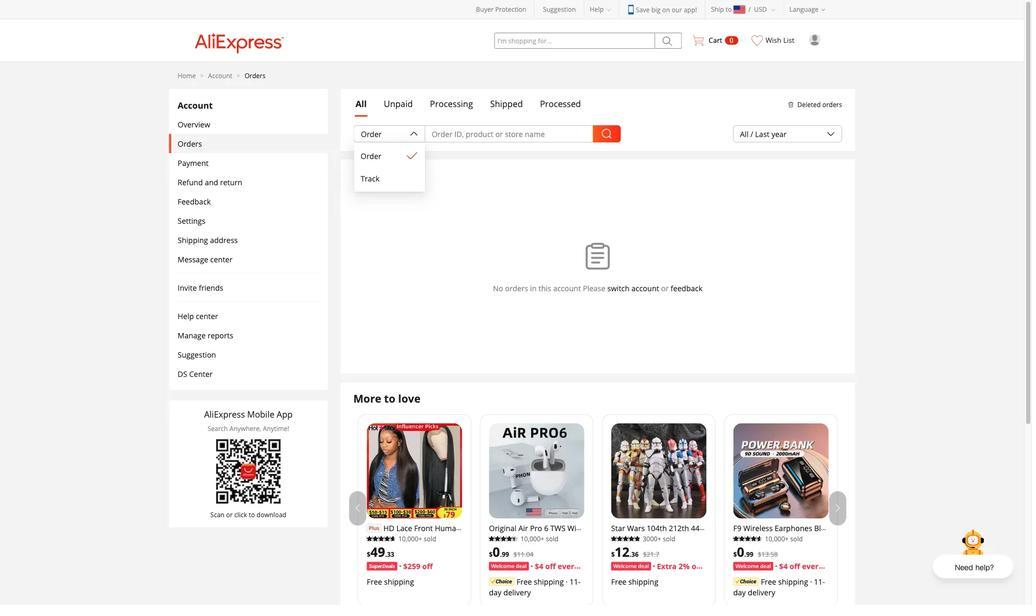 Task type: vqa. For each thing, say whether or not it's contained in the screenshot.
Search button
no



Task type: describe. For each thing, give the bounding box(es) containing it.
f
[[733, 555, 736, 565]]

Order ID, product or store name text field
[[425, 125, 594, 143]]

home
[[178, 71, 196, 80]]

suggestion link
[[543, 5, 576, 14]]

refund and return
[[178, 177, 242, 187]]

1 > from the left
[[200, 71, 204, 80]]

coins
[[723, 562, 742, 572]]

on
[[662, 5, 670, 14]]

$4 off every $20 for earbuds
[[535, 562, 593, 572]]

click
[[234, 510, 247, 519]]

ship to
[[711, 5, 732, 14]]

headphones inside original air pro 6 tws wire less bluetooth earphones headphones mini earpone headset for xiaomi androi d apple iphone earbuds
[[489, 544, 534, 554]]

pl
[[452, 555, 458, 565]]

to for more
[[384, 391, 395, 406]]

less
[[489, 534, 502, 544]]

buyer protection
[[476, 5, 526, 14]]

need help?
[[955, 562, 994, 573]]

list
[[783, 35, 795, 45]]

buyer protection link
[[476, 5, 526, 14]]

action
[[677, 534, 699, 544]]

3 off from the left
[[692, 562, 702, 572]]

8.0
[[792, 555, 803, 565]]

$ for $ 0 . 99 $13.58
[[733, 550, 737, 559]]

address
[[210, 235, 238, 245]]

deleted
[[797, 100, 821, 109]]

or inside scan or click to download link
[[226, 510, 233, 519]]

al
[[367, 555, 373, 565]]

0 vertical spatial /
[[749, 5, 751, 14]]

99 for hd
[[746, 550, 754, 559]]

wish
[[766, 35, 782, 45]]

2%
[[679, 562, 690, 572]]

commander
[[648, 555, 692, 565]]

xiaomi
[[533, 555, 557, 565]]

invite
[[178, 283, 197, 293]]

$20 for original air pro 6 tws wire less bluetooth earphones headphones mini earpone headset for xiaomi androi d apple iphone earbuds
[[581, 562, 593, 572]]

33
[[387, 550, 394, 559]]

usd
[[754, 5, 767, 14]]

501st
[[646, 534, 666, 544]]

etooth
[[733, 534, 757, 544]]

2 shipping from the left
[[534, 577, 564, 587]]

3 shipping from the left
[[629, 577, 658, 587]]

hd down 33 at the bottom left of the page
[[390, 565, 401, 575]]

earphones inside 'f9 wireless earphones blu etooth tws led dislpaly bi naural headset waterproo f hd calling cvc 8.0 noise reduction headphones'
[[775, 524, 812, 534]]

0 horizontal spatial to
[[249, 510, 255, 519]]

$4 off every $20 for headphones
[[779, 562, 838, 572]]

0 for original air pro 6 tws wire less bluetooth earphones headphones mini earpone headset for xiaomi androi d apple iphone earbuds
[[493, 543, 500, 561]]

hd up transparent
[[383, 524, 394, 534]]

10,000+ sold for $11.04
[[521, 535, 559, 544]]

I'm shopping for... text field
[[494, 33, 655, 49]]

0 vertical spatial front
[[414, 524, 433, 534]]

10,000+ for $13.58
[[765, 535, 789, 544]]

noise
[[805, 555, 824, 565]]

protection
[[495, 5, 526, 14]]

6
[[544, 524, 548, 534]]

36
[[631, 550, 639, 559]]

save
[[636, 5, 650, 14]]

4 free from the left
[[761, 577, 776, 587]]

anytime!
[[263, 424, 289, 433]]

dislpaly
[[791, 534, 819, 544]]

manage reports
[[178, 330, 233, 341]]

wigs left pre
[[419, 555, 436, 565]]

buyer
[[476, 5, 494, 14]]

2 free from the left
[[517, 577, 532, 587]]

free shipping · 11- day delivery for headphones
[[733, 577, 825, 598]]

manage
[[178, 330, 206, 341]]

1 vertical spatial /
[[751, 129, 753, 139]]

pro
[[530, 524, 542, 534]]

omen
[[367, 575, 387, 585]]

app
[[277, 409, 293, 420]]

please
[[583, 283, 606, 293]]

1 account from the left
[[553, 283, 581, 293]]

0 vertical spatial account
[[208, 71, 232, 80]]

1 order from the top
[[361, 129, 382, 139]]

with
[[704, 562, 721, 572]]

cvc
[[776, 555, 790, 565]]

2
[[625, 565, 629, 575]]

wigs right $259
[[420, 565, 437, 575]]

99 for for
[[502, 550, 509, 559]]

ds
[[178, 369, 187, 379]]

1 vertical spatial lace
[[422, 544, 438, 554]]

unpaid
[[384, 98, 413, 110]]

help for help
[[590, 5, 604, 14]]

10,000+ for 49
[[398, 535, 422, 544]]

search
[[208, 424, 228, 433]]

sho
[[691, 544, 704, 554]]

for inside hd lace front human hair wigs straight 13x4 13 x6 transparent lace front al human hair wigs pre pl ucked hd lace wigs for w omen
[[439, 565, 450, 575]]

tws inside 'f9 wireless earphones blu etooth tws led dislpaly bi naural headset waterproo f hd calling cvc 8.0 noise reduction headphones'
[[759, 534, 774, 544]]

· for headphones
[[810, 577, 812, 587]]

episode
[[631, 565, 659, 575]]

processed
[[540, 98, 581, 110]]

help?
[[976, 562, 994, 573]]

$11.04
[[514, 550, 534, 559]]

last
[[755, 129, 770, 139]]

message
[[178, 254, 208, 264]]

big
[[652, 5, 661, 14]]

ase
[[611, 565, 623, 575]]

1 horizontal spatial orders
[[245, 71, 266, 80]]

switch account link
[[608, 283, 659, 293]]

sold for $13.58
[[790, 535, 803, 544]]

delivery for iphone
[[504, 588, 531, 598]]

arrowdown image
[[827, 130, 835, 138]]

no
[[493, 283, 503, 293]]

13
[[450, 534, 459, 544]]

switch
[[608, 283, 630, 293]]

scan
[[210, 510, 225, 519]]

language
[[790, 5, 819, 14]]

free shipping for 49
[[367, 577, 414, 587]]

clone
[[667, 565, 687, 575]]

2 > from the left
[[237, 71, 240, 80]]

10,000+ for $11.04
[[521, 535, 544, 544]]

hd inside 'f9 wireless earphones blu etooth tws led dislpaly bi naural headset waterproo f hd calling cvc 8.0 noise reduction headphones'
[[738, 555, 749, 565]]

off for $11.04
[[545, 562, 556, 572]]

trooper
[[660, 544, 689, 554]]

0 vertical spatial suggestion
[[543, 5, 576, 14]]

shipped
[[490, 98, 523, 110]]

feedback link
[[671, 283, 703, 293]]

2 vertical spatial lace
[[403, 565, 419, 575]]

no orders in this account please switch account or feedback
[[493, 283, 703, 293]]

ds center
[[178, 369, 213, 379]]

extra
[[657, 562, 677, 572]]

center for message center
[[210, 254, 233, 264]]

mobile
[[247, 409, 274, 420]]

442
[[691, 524, 704, 534]]

1 vertical spatial human
[[375, 555, 401, 565]]

1 vertical spatial front
[[440, 544, 458, 554]]

ii
[[661, 565, 665, 575]]

3000+
[[643, 535, 661, 544]]

1 vertical spatial account
[[178, 99, 213, 111]]

104th
[[647, 524, 667, 534]]

day for original air pro 6 tws wire less bluetooth earphones headphones mini earpone headset for xiaomi androi d apple iphone earbuds
[[489, 588, 502, 598]]



Task type: locate. For each thing, give the bounding box(es) containing it.
0 horizontal spatial free shipping · 11- day delivery
[[489, 577, 581, 598]]

asohka
[[621, 555, 646, 565]]

in
[[530, 283, 537, 293]]

13x4
[[431, 534, 448, 544]]

earphones up 'earpone'
[[541, 534, 578, 544]]

2 $ from the left
[[489, 550, 493, 559]]

1 delivery from the left
[[504, 588, 531, 598]]

1 vertical spatial hair
[[403, 555, 417, 565]]

1 horizontal spatial tws
[[759, 534, 774, 544]]

$4 off every $20 down 'earpone'
[[535, 562, 593, 572]]

to right the click
[[249, 510, 255, 519]]

sold down 6
[[546, 535, 559, 544]]

1 day from the left
[[489, 588, 502, 598]]

1 horizontal spatial delivery
[[748, 588, 775, 598]]

ck
[[611, 555, 619, 565]]

return
[[220, 177, 242, 187]]

lace down transparent
[[403, 565, 419, 575]]

every down waterproo
[[802, 562, 823, 572]]

shipping down $259
[[384, 577, 414, 587]]

/ left last
[[751, 129, 753, 139]]

for up iphone
[[520, 555, 531, 565]]

tws right 6
[[550, 524, 566, 534]]

1 horizontal spatial every
[[802, 562, 823, 572]]

0 horizontal spatial day
[[489, 588, 502, 598]]

hair down transparent
[[403, 555, 417, 565]]

2 account from the left
[[632, 283, 659, 293]]

1 horizontal spatial headset
[[758, 544, 787, 554]]

> right home
[[200, 71, 204, 80]]

home link
[[178, 71, 196, 80]]

1 vertical spatial earphones
[[541, 534, 578, 544]]

1 horizontal spatial orders
[[822, 100, 842, 109]]

> left orders link
[[237, 71, 240, 80]]

0 vertical spatial lace
[[396, 524, 412, 534]]

anywhere,
[[230, 424, 261, 433]]

0 for f9 wireless earphones blu etooth tws led dislpaly bi naural headset waterproo f hd calling cvc 8.0 noise reduction headphones
[[737, 543, 744, 561]]

0 horizontal spatial 0
[[493, 543, 500, 561]]

2 11- from the left
[[814, 577, 825, 587]]

2 every from the left
[[802, 562, 823, 572]]

cart
[[709, 35, 722, 45]]

pre
[[438, 555, 450, 565]]

$20 right noise
[[825, 562, 838, 572]]

10,000+ up transparent
[[398, 535, 422, 544]]

0 vertical spatial human
[[435, 524, 461, 534]]

0
[[730, 36, 734, 45], [493, 543, 500, 561], [737, 543, 744, 561]]

332nd
[[622, 534, 644, 544]]

2 10,000+ sold from the left
[[521, 535, 559, 544]]

free down ase
[[611, 577, 627, 587]]

0 vertical spatial orders
[[245, 71, 266, 80]]

orders for no
[[505, 283, 528, 293]]

hd
[[383, 524, 394, 534], [738, 555, 749, 565], [390, 565, 401, 575]]

off down mini
[[545, 562, 556, 572]]

2 $4 off every $20 from the left
[[779, 562, 838, 572]]

hair up x6
[[367, 534, 382, 544]]

lace down 13x4
[[422, 544, 438, 554]]

$ for $ 0 . 99 $11.04
[[489, 550, 493, 559]]

$21.7
[[643, 550, 659, 559]]

day for f9 wireless earphones blu etooth tws led dislpaly bi naural headset waterproo f hd calling cvc 8.0 noise reduction headphones
[[733, 588, 746, 598]]

/
[[749, 5, 751, 14], [751, 129, 753, 139]]

shipping down episode at the bottom
[[629, 577, 658, 587]]

0 horizontal spatial front
[[414, 524, 433, 534]]

love
[[398, 391, 421, 406]]

·
[[566, 577, 568, 587], [810, 577, 812, 587]]

1 vertical spatial help
[[178, 311, 194, 321]]

0 vertical spatial tws
[[550, 524, 566, 534]]

1 horizontal spatial 10,000+
[[521, 535, 544, 544]]

3 free from the left
[[611, 577, 627, 587]]

center down address
[[210, 254, 233, 264]]

orders
[[245, 71, 266, 80], [178, 139, 202, 149]]

earphones up led on the bottom right of the page
[[775, 524, 812, 534]]

2 free shipping from the left
[[611, 577, 658, 587]]

2 order from the top
[[361, 151, 381, 161]]

transparent
[[377, 544, 420, 554]]

0 horizontal spatial every
[[558, 562, 579, 572]]

1 vertical spatial or
[[226, 510, 233, 519]]

2 horizontal spatial to
[[726, 5, 732, 14]]

$20 down 'earpone'
[[581, 562, 593, 572]]

3 10,000+ sold from the left
[[765, 535, 803, 544]]

1 horizontal spatial 99
[[746, 550, 754, 559]]

orders for deleted
[[822, 100, 842, 109]]

1 off from the left
[[422, 562, 433, 572]]

center for help center
[[196, 311, 218, 321]]

1 horizontal spatial $4 off every $20
[[779, 562, 838, 572]]

4 off from the left
[[790, 562, 800, 572]]

1 vertical spatial order
[[361, 151, 381, 161]]

invite friends
[[178, 283, 223, 293]]

$ for $ 49 . 33
[[367, 550, 371, 559]]

w
[[452, 565, 459, 575]]

$4 down mini
[[535, 562, 543, 572]]

center
[[210, 254, 233, 264], [196, 311, 218, 321]]

1 horizontal spatial all
[[740, 129, 749, 139]]

free shipping down 2
[[611, 577, 658, 587]]

waterproo
[[789, 544, 827, 554]]

$4 for xiaomi
[[535, 562, 543, 572]]

1 horizontal spatial human
[[435, 524, 461, 534]]

· down earbuds
[[566, 577, 568, 587]]

$ up coins
[[733, 550, 737, 559]]

0 vertical spatial orders
[[822, 100, 842, 109]]

processing
[[430, 98, 473, 110]]

$ for $ 12 . 36 $21.7
[[611, 550, 615, 559]]

1 $20 from the left
[[581, 562, 593, 572]]

1 vertical spatial center
[[196, 311, 218, 321]]

headset inside 'f9 wireless earphones blu etooth tws led dislpaly bi naural headset waterproo f hd calling cvc 8.0 noise reduction headphones'
[[758, 544, 787, 554]]

$ up ucked
[[367, 550, 371, 559]]

10,000+ sold up mini
[[521, 535, 559, 544]]

. for $ 49 . 33
[[385, 550, 387, 559]]

1 horizontal spatial 10,000+ sold
[[521, 535, 559, 544]]

$259 off
[[403, 562, 433, 572]]

sold right led on the bottom right of the page
[[790, 535, 803, 544]]

human up ucked
[[375, 555, 401, 565]]

star wars 104th 212th 442 nd 332nd 501st 6" action fi gure arc arf trooper sho ck asohka commander ph ase 2 episode ii clone toys
[[611, 524, 706, 575]]

$20 for f9 wireless earphones blu etooth tws led dislpaly bi naural headset waterproo f hd calling cvc 8.0 noise reduction headphones
[[825, 562, 838, 572]]

earbuds
[[544, 565, 573, 575]]

human up 13
[[435, 524, 461, 534]]

1 horizontal spatial ·
[[810, 577, 812, 587]]

10,000+ down the pro
[[521, 535, 544, 544]]

$ up d
[[489, 550, 493, 559]]

track
[[361, 173, 380, 184]]

· down noise
[[810, 577, 812, 587]]

0 horizontal spatial free shipping
[[367, 577, 414, 587]]

x6
[[367, 544, 375, 554]]

help right the suggestion link
[[590, 5, 604, 14]]

2 horizontal spatial 0
[[737, 543, 744, 561]]

11-
[[570, 577, 581, 587], [814, 577, 825, 587]]

orders
[[822, 100, 842, 109], [505, 283, 528, 293]]

off for $13.58
[[790, 562, 800, 572]]

10,000+ sold for 49
[[398, 535, 436, 544]]

shipping
[[384, 577, 414, 587], [534, 577, 564, 587], [629, 577, 658, 587], [778, 577, 808, 587]]

10,000+ sold up cvc
[[765, 535, 803, 544]]

1 every from the left
[[558, 562, 579, 572]]

need
[[955, 562, 973, 573]]

off right $259
[[422, 562, 433, 572]]

and
[[205, 177, 218, 187]]

1 horizontal spatial $20
[[825, 562, 838, 572]]

every for headphones
[[802, 562, 823, 572]]

all for all
[[356, 98, 367, 110]]

1 horizontal spatial earphones
[[775, 524, 812, 534]]

account right this
[[553, 283, 581, 293]]

1 horizontal spatial free shipping · 11- day delivery
[[733, 577, 825, 598]]

. inside $ 49 . 33
[[385, 550, 387, 559]]

1 vertical spatial orders
[[178, 139, 202, 149]]

sold left 13
[[424, 535, 436, 544]]

1 horizontal spatial 0
[[730, 36, 734, 45]]

1 sold from the left
[[424, 535, 436, 544]]

delivery down apple
[[504, 588, 531, 598]]

0 vertical spatial center
[[210, 254, 233, 264]]

3 sold from the left
[[663, 535, 675, 544]]

headphones down 8.0
[[771, 565, 815, 575]]

reduction
[[733, 565, 769, 575]]

$ inside $ 49 . 33
[[367, 550, 371, 559]]

0 horizontal spatial 99
[[502, 550, 509, 559]]

99 up apple
[[502, 550, 509, 559]]

10,000+
[[398, 535, 422, 544], [521, 535, 544, 544], [765, 535, 789, 544]]

1 10,000+ sold from the left
[[398, 535, 436, 544]]

0 horizontal spatial $20
[[581, 562, 593, 572]]

1 horizontal spatial front
[[440, 544, 458, 554]]

original
[[489, 524, 517, 534]]

extra 2% off with coins
[[657, 562, 742, 572]]

1 horizontal spatial hair
[[403, 555, 417, 565]]

3000+ sold
[[643, 535, 675, 544]]

off right '2%'
[[692, 562, 702, 572]]

. inside $ 12 . 36 $21.7
[[630, 550, 631, 559]]

0 horizontal spatial tws
[[550, 524, 566, 534]]

6"
[[667, 534, 675, 544]]

1 vertical spatial tws
[[759, 534, 774, 544]]

orders up payment
[[178, 139, 202, 149]]

suggestion
[[543, 5, 576, 14], [178, 350, 216, 360]]

account right switch
[[632, 283, 659, 293]]

1 horizontal spatial day
[[733, 588, 746, 598]]

2 delivery from the left
[[748, 588, 775, 598]]

2 free shipping · 11- day delivery from the left
[[733, 577, 825, 598]]

download
[[257, 510, 286, 519]]

0 horizontal spatial headset
[[489, 555, 518, 565]]

wire
[[568, 524, 584, 534]]

ship
[[711, 5, 724, 14]]

earpone
[[553, 544, 582, 554]]

/ usd
[[749, 5, 767, 14]]

1 vertical spatial headphones
[[771, 565, 815, 575]]

0 right f
[[737, 543, 744, 561]]

sold up the trooper
[[663, 535, 675, 544]]

tws down wireless
[[759, 534, 774, 544]]

1 99 from the left
[[502, 550, 509, 559]]

0 horizontal spatial human
[[375, 555, 401, 565]]

free down iphone
[[517, 577, 532, 587]]

11- down noise
[[814, 577, 825, 587]]

1 10,000+ from the left
[[398, 535, 422, 544]]

1 $4 from the left
[[535, 562, 543, 572]]

1 horizontal spatial or
[[661, 283, 669, 293]]

$ inside $ 12 . 36 $21.7
[[611, 550, 615, 559]]

0 horizontal spatial ·
[[566, 577, 568, 587]]

lace up straight at left
[[396, 524, 412, 534]]

1 horizontal spatial >
[[237, 71, 240, 80]]

1 11- from the left
[[570, 577, 581, 587]]

99 up reduction
[[746, 550, 754, 559]]

arrowup image
[[410, 130, 418, 138]]

mini
[[536, 544, 551, 554]]

help up manage
[[178, 311, 194, 321]]

tws inside original air pro 6 tws wire less bluetooth earphones headphones mini earpone headset for xiaomi androi d apple iphone earbuds
[[550, 524, 566, 534]]

ucked
[[367, 565, 388, 575]]

free shipping for $21.7
[[611, 577, 658, 587]]

off for 49
[[422, 562, 433, 572]]

delivery for reduction
[[748, 588, 775, 598]]

free down reduction
[[761, 577, 776, 587]]

headset up apple
[[489, 555, 518, 565]]

to for ship
[[726, 5, 732, 14]]

save big on our app! link
[[627, 5, 697, 14]]

$ 0 . 99 $11.04
[[489, 543, 534, 561]]

0 horizontal spatial headphones
[[489, 544, 534, 554]]

2 10,000+ from the left
[[521, 535, 544, 544]]

None submit
[[655, 33, 682, 49]]

orders right deleted
[[822, 100, 842, 109]]

order up track
[[361, 151, 381, 161]]

1 . from the left
[[385, 550, 387, 559]]

0 vertical spatial all
[[356, 98, 367, 110]]

$4 for calling
[[779, 562, 788, 572]]

app!
[[684, 5, 697, 14]]

1 horizontal spatial suggestion
[[543, 5, 576, 14]]

/ left usd
[[749, 5, 751, 14]]

center
[[189, 369, 213, 379]]

2 day from the left
[[733, 588, 746, 598]]

1 horizontal spatial to
[[384, 391, 395, 406]]

2 $4 from the left
[[779, 562, 788, 572]]

or left feedback
[[661, 283, 669, 293]]

1 horizontal spatial account
[[632, 283, 659, 293]]

0 horizontal spatial account
[[553, 283, 581, 293]]

$4 off every $20 down waterproo
[[779, 562, 838, 572]]

1 vertical spatial suggestion
[[178, 350, 216, 360]]

3 . from the left
[[630, 550, 631, 559]]

10,000+ sold for $13.58
[[765, 535, 803, 544]]

1 free shipping · 11- day delivery from the left
[[489, 577, 581, 598]]

0 horizontal spatial orders
[[505, 283, 528, 293]]

0 vertical spatial headphones
[[489, 544, 534, 554]]

1 free shipping from the left
[[367, 577, 414, 587]]

orders right account link
[[245, 71, 266, 80]]

1 shipping from the left
[[384, 577, 414, 587]]

99 inside $ 0 . 99 $13.58
[[746, 550, 754, 559]]

order left arrowup icon
[[361, 129, 382, 139]]

2 . from the left
[[500, 550, 502, 559]]

1 horizontal spatial for
[[520, 555, 531, 565]]

off left noise
[[790, 562, 800, 572]]

center up manage reports
[[196, 311, 218, 321]]

0 horizontal spatial orders
[[178, 139, 202, 149]]

help
[[590, 5, 604, 14], [178, 311, 194, 321]]

0 horizontal spatial earphones
[[541, 534, 578, 544]]

earphones inside original air pro 6 tws wire less bluetooth earphones headphones mini earpone headset for xiaomi androi d apple iphone earbuds
[[541, 534, 578, 544]]

4 sold from the left
[[790, 535, 803, 544]]

human
[[435, 524, 461, 534], [375, 555, 401, 565]]

. for $ 12 . 36 $21.7
[[630, 550, 631, 559]]

1 free from the left
[[367, 577, 382, 587]]

0 horizontal spatial hair
[[367, 534, 382, 544]]

99 inside $ 0 . 99 $11.04
[[502, 550, 509, 559]]

lace
[[396, 524, 412, 534], [422, 544, 438, 554], [403, 565, 419, 575]]

0 vertical spatial earphones
[[775, 524, 812, 534]]

front down 13
[[440, 544, 458, 554]]

>
[[200, 71, 204, 80], [237, 71, 240, 80]]

earphones
[[775, 524, 812, 534], [541, 534, 578, 544]]

led
[[776, 534, 789, 544]]

1 horizontal spatial headphones
[[771, 565, 815, 575]]

0 horizontal spatial or
[[226, 510, 233, 519]]

message center
[[178, 254, 233, 264]]

1 horizontal spatial help
[[590, 5, 604, 14]]

for inside original air pro 6 tws wire less bluetooth earphones headphones mini earpone headset for xiaomi androi d apple iphone earbuds
[[520, 555, 531, 565]]

0 horizontal spatial $4 off every $20
[[535, 562, 593, 572]]

feedback
[[178, 196, 211, 207]]

or left the click
[[226, 510, 233, 519]]

1 horizontal spatial free shipping
[[611, 577, 658, 587]]

every down 'earpone'
[[558, 562, 579, 572]]

2 horizontal spatial 10,000+ sold
[[765, 535, 803, 544]]

0 right cart
[[730, 36, 734, 45]]

headphones inside 'f9 wireless earphones blu etooth tws led dislpaly bi naural headset waterproo f hd calling cvc 8.0 noise reduction headphones'
[[771, 565, 815, 575]]

11- for headphones
[[814, 577, 825, 587]]

0 horizontal spatial help
[[178, 311, 194, 321]]

sold for $21.7
[[663, 535, 675, 544]]

4 . from the left
[[744, 550, 746, 559]]

$ inside $ 0 . 99 $11.04
[[489, 550, 493, 559]]

or
[[661, 283, 669, 293], [226, 510, 233, 519]]

day down d
[[489, 588, 502, 598]]

$ inside $ 0 . 99 $13.58
[[733, 550, 737, 559]]

0 vertical spatial or
[[661, 283, 669, 293]]

free shipping · 11- day delivery for earbuds
[[489, 577, 581, 598]]

to left love
[[384, 391, 395, 406]]

headset inside original air pro 6 tws wire less bluetooth earphones headphones mini earpone headset for xiaomi androi d apple iphone earbuds
[[489, 555, 518, 565]]

0 horizontal spatial delivery
[[504, 588, 531, 598]]

0 horizontal spatial 10,000+ sold
[[398, 535, 436, 544]]

0 vertical spatial order
[[361, 129, 382, 139]]

$ 12 . 36 $21.7
[[611, 543, 659, 561]]

0 vertical spatial to
[[726, 5, 732, 14]]

all left unpaid in the left of the page
[[356, 98, 367, 110]]

0 horizontal spatial $4
[[535, 562, 543, 572]]

shipping down earbuds
[[534, 577, 564, 587]]

refund
[[178, 177, 203, 187]]

2 99 from the left
[[746, 550, 754, 559]]

shipping down 8.0
[[778, 577, 808, 587]]

4 shipping from the left
[[778, 577, 808, 587]]

free shipping · 11- day delivery down cvc
[[733, 577, 825, 598]]

0 horizontal spatial 10,000+
[[398, 535, 422, 544]]

2 vertical spatial to
[[249, 510, 255, 519]]

wigs up transparent
[[383, 534, 400, 544]]

2 · from the left
[[810, 577, 812, 587]]

0 horizontal spatial >
[[200, 71, 204, 80]]

suggestion up the i'm shopping for... text box
[[543, 5, 576, 14]]

for down pre
[[439, 565, 450, 575]]

2 sold from the left
[[546, 535, 559, 544]]

0 horizontal spatial for
[[439, 565, 450, 575]]

1 horizontal spatial $4
[[779, 562, 788, 572]]

0 up d
[[493, 543, 500, 561]]

0 vertical spatial hair
[[367, 534, 382, 544]]

naural
[[733, 544, 756, 554]]

front up straight at left
[[414, 524, 433, 534]]

every for earbuds
[[558, 562, 579, 572]]

all for all / last year
[[740, 129, 749, 139]]

androi
[[559, 555, 583, 565]]

3 $ from the left
[[611, 550, 615, 559]]

orders link
[[245, 71, 266, 80]]

1 · from the left
[[566, 577, 568, 587]]

1 $4 off every $20 from the left
[[535, 562, 593, 572]]

$ 49 . 33
[[367, 543, 394, 561]]

. inside $ 0 . 99 $11.04
[[500, 550, 502, 559]]

headset up calling
[[758, 544, 787, 554]]

free shipping down ucked
[[367, 577, 414, 587]]

delivery down reduction
[[748, 588, 775, 598]]

$4 left 8.0
[[779, 562, 788, 572]]

1 horizontal spatial 11-
[[814, 577, 825, 587]]

suggestion up 'ds center'
[[178, 350, 216, 360]]

. inside $ 0 . 99 $13.58
[[744, 550, 746, 559]]

help for help center
[[178, 311, 194, 321]]

0 horizontal spatial suggestion
[[178, 350, 216, 360]]

. for $ 0 . 99 $13.58
[[744, 550, 746, 559]]

10,000+ sold up transparent
[[398, 535, 436, 544]]

. for $ 0 . 99 $11.04
[[500, 550, 502, 559]]

to right ship
[[726, 5, 732, 14]]

· for earbuds
[[566, 577, 568, 587]]

free shipping · 11- day delivery down iphone
[[489, 577, 581, 598]]

11- for earbuds
[[570, 577, 581, 587]]

11- down earbuds
[[570, 577, 581, 587]]

shipping
[[178, 235, 208, 245]]

1 $ from the left
[[367, 550, 371, 559]]

1 vertical spatial all
[[740, 129, 749, 139]]

4 $ from the left
[[733, 550, 737, 559]]

sold for $11.04
[[546, 535, 559, 544]]

arf
[[645, 544, 659, 554]]

off
[[422, 562, 433, 572], [545, 562, 556, 572], [692, 562, 702, 572], [790, 562, 800, 572]]

nd
[[611, 534, 620, 544]]

sold for 49
[[424, 535, 436, 544]]

toys
[[689, 565, 705, 575]]

0 horizontal spatial 11-
[[570, 577, 581, 587]]

3 10,000+ from the left
[[765, 535, 789, 544]]

2 horizontal spatial 10,000+
[[765, 535, 789, 544]]

0 horizontal spatial all
[[356, 98, 367, 110]]

free down ucked
[[367, 577, 382, 587]]

2 $20 from the left
[[825, 562, 838, 572]]

10,000+ up $13.58
[[765, 535, 789, 544]]

orders left in
[[505, 283, 528, 293]]

air
[[518, 524, 528, 534]]

headphones down bluetooth
[[489, 544, 534, 554]]

$ down nd at the bottom right of page
[[611, 550, 615, 559]]

account up overview
[[178, 99, 213, 111]]

day down reduction
[[733, 588, 746, 598]]

2 off from the left
[[545, 562, 556, 572]]

save big on our app!
[[636, 5, 697, 14]]



